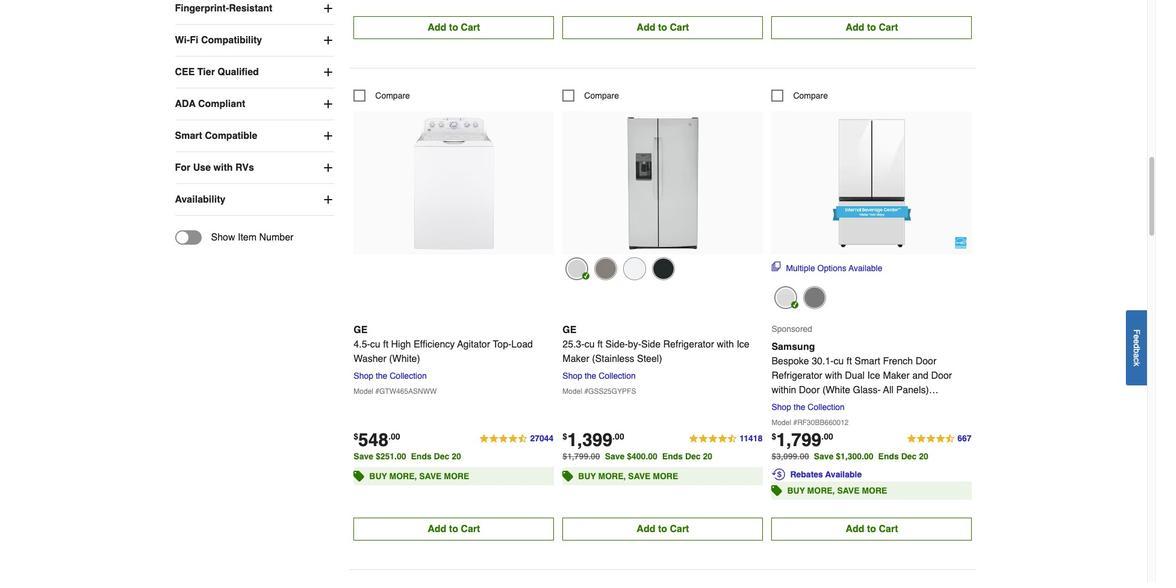 Task type: describe. For each thing, give the bounding box(es) containing it.
cu for 25.3-
[[585, 339, 595, 350]]

11418 button
[[688, 432, 763, 447]]

buy for 1,399
[[578, 472, 596, 482]]

c
[[1132, 358, 1142, 362]]

smart compatible button
[[175, 120, 334, 152]]

2 horizontal spatial buy more, save more
[[787, 486, 887, 496]]

$1,300.00
[[836, 452, 874, 462]]

options
[[818, 264, 847, 273]]

samsung bespoke 30.1-cu ft smart french door refrigerator with dual ice maker and door within door (white glass- all panels) energy star
[[772, 342, 952, 410]]

ge for ge 4.5-cu ft high efficiency agitator top-load washer (white)
[[354, 325, 368, 336]]

$400.00
[[627, 452, 658, 462]]

11418
[[740, 434, 763, 444]]

f
[[1132, 330, 1142, 335]]

with inside samsung bespoke 30.1-cu ft smart french door refrigerator with dual ice maker and door within door (white glass- all panels) energy star
[[825, 371, 842, 382]]

ada
[[175, 99, 196, 109]]

all
[[883, 385, 894, 396]]

1 vertical spatial door
[[931, 371, 952, 382]]

within
[[772, 385, 796, 396]]

compatibility
[[201, 35, 262, 46]]

save down $1,799.00 save $400.00 ends dec 20
[[628, 472, 651, 482]]

5013373999 element
[[772, 89, 828, 102]]

model # gtw465asnww
[[354, 388, 437, 396]]

dec for 1,399
[[685, 452, 701, 462]]

model for 25.3-cu ft side-by-side refrigerator with ice maker (stainless steel)
[[563, 388, 582, 396]]

french
[[883, 356, 913, 367]]

30.1-
[[812, 356, 834, 367]]

plus image for qualified
[[322, 66, 334, 78]]

f e e d b a c k button
[[1126, 311, 1147, 386]]

$ 548 .00
[[354, 430, 400, 451]]

slate image
[[595, 258, 617, 280]]

(white)
[[389, 354, 420, 365]]

for use with rvs
[[175, 162, 254, 173]]

25.3-
[[563, 339, 585, 350]]

tier
[[197, 67, 215, 78]]

wi-fi compatibility button
[[175, 25, 334, 56]]

efficiency
[[414, 339, 455, 350]]

sponsored
[[772, 324, 812, 334]]

ice inside ge 25.3-cu ft side-by-side refrigerator with ice maker (stainless steel)
[[737, 339, 750, 350]]

ge 4.5-cu ft high efficiency agitator top-load washer (white)
[[354, 325, 533, 365]]

collection for maker
[[599, 371, 636, 381]]

collection for (white)
[[390, 371, 427, 381]]

gtw465asnww
[[379, 388, 437, 396]]

white image
[[624, 258, 646, 280]]

was price $1,799.00 element
[[563, 449, 605, 462]]

multiple options available link
[[772, 262, 883, 274]]

$1,799.00
[[563, 452, 600, 462]]

for
[[175, 162, 190, 173]]

wi-fi compatibility
[[175, 35, 262, 46]]

ends dec 20 element for 1,399
[[662, 452, 717, 462]]

1,799
[[776, 430, 822, 451]]

actual price $1,799.00 element
[[772, 430, 833, 451]]

model # rf30bb660012
[[772, 419, 849, 427]]

washer
[[354, 354, 387, 365]]

20 for 1,399
[[703, 452, 713, 462]]

rvs
[[235, 162, 254, 173]]

fi
[[190, 35, 198, 46]]

black image
[[652, 258, 675, 280]]

shop for ge 4.5-cu ft high efficiency agitator top-load washer (white)
[[354, 371, 373, 381]]

0 vertical spatial door
[[916, 356, 937, 367]]

show item number
[[211, 232, 294, 243]]

d
[[1132, 344, 1142, 349]]

(white
[[823, 385, 850, 396]]

rebates available
[[790, 470, 862, 480]]

model # gss25gypfs
[[563, 388, 636, 396]]

$1,799.00 save $400.00 ends dec 20
[[563, 452, 713, 462]]

2 horizontal spatial collection
[[808, 403, 845, 412]]

multiple options available
[[786, 264, 883, 273]]

buy more, save more for 548
[[369, 472, 469, 482]]

ft inside samsung bespoke 30.1-cu ft smart french door refrigerator with dual ice maker and door within door (white glass- all panels) energy star
[[847, 356, 852, 367]]

ft for high
[[383, 339, 389, 350]]

rebates
[[790, 470, 823, 480]]

ge 25.3-cu ft side-by-side refrigerator with ice maker (stainless steel) image
[[597, 117, 729, 250]]

fingerprint-
[[175, 3, 229, 14]]

maker inside samsung bespoke 30.1-cu ft smart french door refrigerator with dual ice maker and door within door (white glass- all panels) energy star
[[883, 371, 910, 382]]

$3,099.00
[[772, 452, 809, 462]]

shop the collection for maker
[[563, 371, 636, 381]]

compliant
[[198, 99, 245, 109]]

(stainless
[[592, 354, 634, 365]]

k
[[1132, 362, 1142, 367]]

item
[[238, 232, 257, 243]]

ft for side-
[[598, 339, 603, 350]]

plus image for wi-fi compatibility
[[322, 34, 334, 46]]

ge for ge 25.3-cu ft side-by-side refrigerator with ice maker (stainless steel)
[[563, 325, 577, 336]]

use
[[193, 162, 211, 173]]

refrigerator inside ge 25.3-cu ft side-by-side refrigerator with ice maker (stainless steel)
[[663, 339, 714, 350]]

.00 for 1,399
[[613, 432, 624, 442]]

star
[[815, 400, 840, 410]]

savings save $400.00 element
[[605, 452, 717, 462]]

$251.00
[[376, 452, 406, 462]]

2 horizontal spatial buy
[[787, 486, 805, 496]]

smart inside samsung bespoke 30.1-cu ft smart french door refrigerator with dual ice maker and door within door (white glass- all panels) energy star
[[855, 356, 880, 367]]

$ 1,799 .00
[[772, 430, 833, 451]]

with inside button
[[213, 162, 233, 173]]

glass-
[[853, 385, 881, 396]]

save up rebates available
[[814, 452, 834, 462]]

high
[[391, 339, 411, 350]]

plus image for ada compliant
[[322, 98, 334, 110]]

ends for 1,399
[[662, 452, 683, 462]]

$ for 548
[[354, 432, 358, 442]]

qualified
[[218, 67, 259, 78]]

gss25gypfs
[[588, 388, 636, 396]]

ge 25.3-cu ft side-by-side refrigerator with ice maker (stainless steel)
[[563, 325, 750, 365]]

$ 1,399 .00
[[563, 430, 624, 451]]

ends for 1,799
[[878, 452, 899, 462]]

availability
[[175, 194, 225, 205]]

availability button
[[175, 184, 334, 215]]

rebates available button
[[772, 468, 972, 482]]

# for (white)
[[375, 388, 379, 396]]

compare for 5013373999 element
[[793, 91, 828, 100]]

4.5 stars image for 1,799
[[906, 432, 972, 447]]

side-
[[606, 339, 628, 350]]

shop the collection for (white)
[[354, 371, 427, 381]]

available inside button
[[825, 470, 862, 480]]

the for maker
[[585, 371, 596, 381]]

2 horizontal spatial more
[[862, 486, 887, 496]]

with inside ge 25.3-cu ft side-by-side refrigerator with ice maker (stainless steel)
[[717, 339, 734, 350]]

by-
[[628, 339, 641, 350]]

rebates icon image
[[772, 468, 786, 482]]

0 vertical spatial available
[[849, 264, 883, 273]]

compatible
[[205, 131, 257, 141]]

plus image for with
[[322, 162, 334, 174]]

27044 button
[[479, 432, 554, 447]]

1 ends from the left
[[411, 452, 432, 462]]



Task type: vqa. For each thing, say whether or not it's contained in the screenshot.
second 'e' from the top
yes



Task type: locate. For each thing, give the bounding box(es) containing it.
shop the collection link up model # rf30bb660012
[[772, 403, 850, 412]]

.00 for 548
[[389, 432, 400, 442]]

the up model # rf30bb660012
[[794, 403, 805, 412]]

1 ge from the left
[[354, 325, 368, 336]]

shop the collection link up model # gss25gypfs
[[563, 371, 641, 381]]

dec down 667 button
[[901, 452, 917, 462]]

27044
[[530, 434, 554, 444]]

0 horizontal spatial refrigerator
[[663, 339, 714, 350]]

2 compare from the left
[[584, 91, 619, 100]]

smart inside button
[[175, 131, 202, 141]]

1 horizontal spatial 20
[[703, 452, 713, 462]]

1 horizontal spatial shop the collection link
[[563, 371, 641, 381]]

0 horizontal spatial tag filled image
[[354, 468, 365, 485]]

e up b
[[1132, 339, 1142, 344]]

compare
[[375, 91, 410, 100], [584, 91, 619, 100], [793, 91, 828, 100]]

ends up the rebates available button
[[878, 452, 899, 462]]

ada compliant
[[175, 99, 245, 109]]

1 horizontal spatial shop the collection
[[563, 371, 636, 381]]

more, down rebates available
[[807, 486, 835, 496]]

.00 inside $ 1,399 .00
[[613, 432, 624, 442]]

3 plus image from the top
[[322, 98, 334, 110]]

compare inside 5013373999 element
[[793, 91, 828, 100]]

1 horizontal spatial collection
[[599, 371, 636, 381]]

1 horizontal spatial smart
[[855, 356, 880, 367]]

2 horizontal spatial with
[[825, 371, 842, 382]]

0 vertical spatial refrigerator
[[663, 339, 714, 350]]

the up model # gss25gypfs
[[585, 371, 596, 381]]

0 horizontal spatial dec
[[434, 452, 449, 462]]

compare inside 5001986439 element
[[584, 91, 619, 100]]

model left gss25gypfs
[[563, 388, 582, 396]]

1 horizontal spatial refrigerator
[[772, 371, 823, 382]]

ge up 25.3-
[[563, 325, 577, 336]]

.00 up $1,799.00 save $400.00 ends dec 20
[[613, 432, 624, 442]]

smart compatible
[[175, 131, 257, 141]]

0 horizontal spatial more,
[[389, 472, 417, 482]]

3 ends from the left
[[878, 452, 899, 462]]

# for maker
[[584, 388, 588, 396]]

plus image inside wi-fi compatibility button
[[322, 34, 334, 46]]

plus image for fingerprint-resistant
[[322, 2, 334, 14]]

fingerprint-resistant button
[[175, 0, 334, 24]]

2 vertical spatial door
[[799, 385, 820, 396]]

2 dec from the left
[[685, 452, 701, 462]]

multiple
[[786, 264, 815, 273]]

1 horizontal spatial buy
[[578, 472, 596, 482]]

2 horizontal spatial shop the collection link
[[772, 403, 850, 412]]

1 horizontal spatial $
[[563, 432, 567, 442]]

3 ends dec 20 element from the left
[[878, 452, 933, 462]]

ge inside ge 25.3-cu ft side-by-side refrigerator with ice maker (stainless steel)
[[563, 325, 577, 336]]

was price $3,099.00 element
[[772, 449, 814, 462]]

savings save $1,300.00 element
[[814, 452, 933, 462]]

maker
[[563, 354, 589, 365], [883, 371, 910, 382]]

2 horizontal spatial shop the collection
[[772, 403, 845, 412]]

more, for 548
[[389, 472, 417, 482]]

shop the collection up model # gss25gypfs
[[563, 371, 636, 381]]

plus image inside cee tier qualified button
[[322, 66, 334, 78]]

to
[[449, 22, 458, 33], [658, 22, 667, 33], [867, 22, 876, 33], [449, 524, 458, 535], [658, 524, 667, 535], [867, 524, 876, 535]]

$ up save $251.00 ends dec 20
[[354, 432, 358, 442]]

5001986439 element
[[563, 89, 619, 102]]

2 horizontal spatial compare
[[793, 91, 828, 100]]

3 dec from the left
[[901, 452, 917, 462]]

wi-
[[175, 35, 190, 46]]

1 horizontal spatial with
[[717, 339, 734, 350]]

1 horizontal spatial ice
[[868, 371, 880, 382]]

smart
[[175, 131, 202, 141], [855, 356, 880, 367]]

548
[[358, 430, 389, 451]]

f e e d b a c k
[[1132, 330, 1142, 367]]

samsung bespoke 30.1-cu ft smart french door refrigerator with dual ice maker and door within door (white glass- all panels) energy star image
[[806, 117, 938, 250]]

tag filled image for 1,399
[[563, 468, 574, 485]]

0 horizontal spatial shop
[[354, 371, 373, 381]]

door up and
[[916, 356, 937, 367]]

$
[[354, 432, 358, 442], [563, 432, 567, 442], [772, 432, 776, 442]]

available right options
[[849, 264, 883, 273]]

2 horizontal spatial 4.5 stars image
[[906, 432, 972, 447]]

3 $ from the left
[[772, 432, 776, 442]]

buy more, save more down rebates available
[[787, 486, 887, 496]]

with
[[213, 162, 233, 173], [717, 339, 734, 350], [825, 371, 842, 382]]

shop the collection up model # rf30bb660012
[[772, 403, 845, 412]]

2 .00 from the left
[[613, 432, 624, 442]]

ends dec 20 element down 11418 button
[[662, 452, 717, 462]]

0 vertical spatial ice
[[737, 339, 750, 350]]

refrigerator right 'side'
[[663, 339, 714, 350]]

model down energy
[[772, 419, 791, 427]]

0 horizontal spatial collection
[[390, 371, 427, 381]]

more down savings save $400.00 "element"
[[653, 472, 678, 482]]

save down rebates available
[[837, 486, 860, 496]]

ice inside samsung bespoke 30.1-cu ft smart french door refrigerator with dual ice maker and door within door (white glass- all panels) energy star
[[868, 371, 880, 382]]

top-
[[493, 339, 512, 350]]

maker down french
[[883, 371, 910, 382]]

1,399
[[567, 430, 613, 451]]

tag filled image down 548
[[354, 468, 365, 485]]

show item number element
[[175, 231, 294, 245]]

2 plus image from the top
[[322, 162, 334, 174]]

4.5 stars image containing 667
[[906, 432, 972, 447]]

3 plus image from the top
[[322, 194, 334, 206]]

save
[[354, 452, 373, 462], [605, 452, 625, 462], [814, 452, 834, 462], [419, 472, 442, 482], [628, 472, 651, 482], [837, 486, 860, 496]]

1 horizontal spatial shop
[[563, 371, 582, 381]]

dual
[[845, 371, 865, 382]]

smart down ada at the left top of page
[[175, 131, 202, 141]]

0 horizontal spatial ends
[[411, 452, 432, 462]]

ice left the samsung
[[737, 339, 750, 350]]

0 horizontal spatial ft
[[383, 339, 389, 350]]

.00 for 1,799
[[822, 432, 833, 442]]

1 horizontal spatial ge
[[563, 325, 577, 336]]

$ right 27044
[[563, 432, 567, 442]]

1 vertical spatial maker
[[883, 371, 910, 382]]

ends dec 20 element down 667 button
[[878, 452, 933, 462]]

number
[[259, 232, 294, 243]]

dec
[[434, 452, 449, 462], [685, 452, 701, 462], [901, 452, 917, 462]]

2 ge from the left
[[563, 325, 577, 336]]

ft inside ge 25.3-cu ft side-by-side refrigerator with ice maker (stainless steel)
[[598, 339, 603, 350]]

2 vertical spatial plus image
[[322, 194, 334, 206]]

buy down $251.00
[[369, 472, 387, 482]]

buy down rebates
[[787, 486, 805, 496]]

refrigerator down bespoke
[[772, 371, 823, 382]]

cee tier qualified
[[175, 67, 259, 78]]

e up d
[[1132, 335, 1142, 339]]

smart up dual
[[855, 356, 880, 367]]

0 horizontal spatial shop the collection link
[[354, 371, 432, 381]]

# up 1,399
[[584, 388, 588, 396]]

0 vertical spatial plus image
[[322, 66, 334, 78]]

0 horizontal spatial ends dec 20 element
[[411, 452, 466, 462]]

1 .00 from the left
[[389, 432, 400, 442]]

20 for 1,799
[[919, 452, 929, 462]]

1 horizontal spatial #
[[584, 388, 588, 396]]

tag filled image
[[354, 468, 365, 485], [563, 468, 574, 485], [772, 483, 783, 500]]

$ for 1,799
[[772, 432, 776, 442]]

0 horizontal spatial model
[[354, 388, 373, 396]]

1 horizontal spatial model
[[563, 388, 582, 396]]

cu inside ge 25.3-cu ft side-by-side refrigerator with ice maker (stainless steel)
[[585, 339, 595, 350]]

shop the collection link for maker
[[563, 371, 641, 381]]

1 horizontal spatial ends dec 20 element
[[662, 452, 717, 462]]

dec down 11418 button
[[685, 452, 701, 462]]

cee tier qualified button
[[175, 56, 334, 88]]

2 horizontal spatial 20
[[919, 452, 929, 462]]

ft left high
[[383, 339, 389, 350]]

shop for ge 25.3-cu ft side-by-side refrigerator with ice maker (stainless steel)
[[563, 371, 582, 381]]

1 horizontal spatial .00
[[613, 432, 624, 442]]

compare inside 1000757220 element
[[375, 91, 410, 100]]

savings save $251.00 element
[[354, 452, 466, 462]]

buy more, save more down savings save $251.00 element
[[369, 472, 469, 482]]

collection
[[390, 371, 427, 381], [599, 371, 636, 381], [808, 403, 845, 412]]

plus image inside fingerprint-resistant button
[[322, 2, 334, 14]]

# up 1,799
[[793, 419, 797, 427]]

0 horizontal spatial $
[[354, 432, 358, 442]]

4.5-
[[354, 339, 370, 350]]

$ inside $ 548 .00
[[354, 432, 358, 442]]

buy for 548
[[369, 472, 387, 482]]

2 horizontal spatial shop
[[772, 403, 791, 412]]

save down $ 1,399 .00
[[605, 452, 625, 462]]

2 horizontal spatial .00
[[822, 432, 833, 442]]

agitator
[[457, 339, 490, 350]]

cu up washer
[[370, 339, 380, 350]]

ice up glass-
[[868, 371, 880, 382]]

1 e from the top
[[1132, 335, 1142, 339]]

1 vertical spatial available
[[825, 470, 862, 480]]

1 horizontal spatial more,
[[598, 472, 626, 482]]

2 ends from the left
[[662, 452, 683, 462]]

1 4.5 stars image from the left
[[479, 432, 554, 447]]

door up energy
[[799, 385, 820, 396]]

compare for 1000757220 element
[[375, 91, 410, 100]]

energy
[[772, 400, 812, 410]]

more down the rebates available button
[[862, 486, 887, 496]]

tag filled image for 548
[[354, 468, 365, 485]]

2 plus image from the top
[[322, 34, 334, 46]]

collection up gtw465asnww on the left bottom
[[390, 371, 427, 381]]

samsung
[[772, 342, 815, 353]]

plus image
[[322, 66, 334, 78], [322, 162, 334, 174], [322, 194, 334, 206]]

add to cart
[[428, 22, 480, 33], [637, 22, 689, 33], [846, 22, 898, 33], [428, 524, 480, 535], [637, 524, 689, 535], [846, 524, 898, 535]]

buy more, save more for 1,399
[[578, 472, 678, 482]]

$ for 1,399
[[563, 432, 567, 442]]

rf30bb660012
[[797, 419, 849, 427]]

shop the collection up model # gtw465asnww
[[354, 371, 427, 381]]

.00 down rf30bb660012
[[822, 432, 833, 442]]

4.5 stars image containing 11418
[[688, 432, 763, 447]]

ge 4.5-cu ft high efficiency agitator top-load washer (white) image
[[388, 117, 520, 250]]

4 plus image from the top
[[322, 130, 334, 142]]

plus image
[[322, 2, 334, 14], [322, 34, 334, 46], [322, 98, 334, 110], [322, 130, 334, 142]]

buy more, save more down $1,799.00 save $400.00 ends dec 20
[[578, 472, 678, 482]]

tag filled image down rebates icon
[[772, 483, 783, 500]]

and
[[913, 371, 929, 382]]

white glass - all panels image
[[775, 286, 798, 309]]

more
[[444, 472, 469, 482], [653, 472, 678, 482], [862, 486, 887, 496]]

0 vertical spatial maker
[[563, 354, 589, 365]]

1000757220 element
[[354, 89, 410, 102]]

steel)
[[637, 354, 662, 365]]

shop the collection link
[[354, 371, 432, 381], [563, 371, 641, 381], [772, 403, 850, 412]]

shop the collection link for (white)
[[354, 371, 432, 381]]

resistant
[[229, 3, 272, 14]]

collection up rf30bb660012
[[808, 403, 845, 412]]

cu up the (white in the right bottom of the page
[[834, 356, 844, 367]]

save down savings save $251.00 element
[[419, 472, 442, 482]]

4.5 stars image for 1,399
[[688, 432, 763, 447]]

3 compare from the left
[[793, 91, 828, 100]]

cu left side-
[[585, 339, 595, 350]]

shop
[[354, 371, 373, 381], [563, 371, 582, 381], [772, 403, 791, 412]]

4.5 stars image
[[479, 432, 554, 447], [688, 432, 763, 447], [906, 432, 972, 447]]

model for 4.5-cu ft high efficiency agitator top-load washer (white)
[[354, 388, 373, 396]]

show
[[211, 232, 235, 243]]

cu for 4.5-
[[370, 339, 380, 350]]

0 horizontal spatial more
[[444, 472, 469, 482]]

cee
[[175, 67, 195, 78]]

2 horizontal spatial cu
[[834, 356, 844, 367]]

compare for 5001986439 element
[[584, 91, 619, 100]]

1 vertical spatial plus image
[[322, 162, 334, 174]]

1 vertical spatial smart
[[855, 356, 880, 367]]

.00 up $251.00
[[389, 432, 400, 442]]

side
[[641, 339, 661, 350]]

2 horizontal spatial more,
[[807, 486, 835, 496]]

2 e from the top
[[1132, 339, 1142, 344]]

more for 1,399
[[653, 472, 678, 482]]

2 horizontal spatial the
[[794, 403, 805, 412]]

0 vertical spatial smart
[[175, 131, 202, 141]]

.00 inside '$ 1,799 .00'
[[822, 432, 833, 442]]

more for 548
[[444, 472, 469, 482]]

ft up dual
[[847, 356, 852, 367]]

tag filled image down "$1,799.00"
[[563, 468, 574, 485]]

more, down $1,799.00 save $400.00 ends dec 20
[[598, 472, 626, 482]]

shop up model # gss25gypfs
[[563, 371, 582, 381]]

1 dec from the left
[[434, 452, 449, 462]]

$ right 11418
[[772, 432, 776, 442]]

0 horizontal spatial ice
[[737, 339, 750, 350]]

fingerprint-resistant
[[175, 3, 272, 14]]

the
[[376, 371, 387, 381], [585, 371, 596, 381], [794, 403, 805, 412]]

0 horizontal spatial #
[[375, 388, 379, 396]]

model down washer
[[354, 388, 373, 396]]

0 horizontal spatial cu
[[370, 339, 380, 350]]

samsungbespoke 30.1-cu ft smart french door refrigerator with dual ice maker and door within door (white glass- all panels) energy star element
[[772, 111, 972, 255]]

2 4.5 stars image from the left
[[688, 432, 763, 447]]

1 horizontal spatial buy more, save more
[[578, 472, 678, 482]]

0 horizontal spatial buy
[[369, 472, 387, 482]]

667
[[958, 434, 972, 444]]

1 plus image from the top
[[322, 2, 334, 14]]

2 20 from the left
[[703, 452, 713, 462]]

1 vertical spatial refrigerator
[[772, 371, 823, 382]]

0 horizontal spatial smart
[[175, 131, 202, 141]]

3 .00 from the left
[[822, 432, 833, 442]]

plus image for smart compatible
[[322, 130, 334, 142]]

0 horizontal spatial with
[[213, 162, 233, 173]]

1 horizontal spatial 4.5 stars image
[[688, 432, 763, 447]]

refrigerator inside samsung bespoke 30.1-cu ft smart french door refrigerator with dual ice maker and door within door (white glass- all panels) energy star
[[772, 371, 823, 382]]

plus image inside for use with rvs button
[[322, 162, 334, 174]]

collection up gss25gypfs
[[599, 371, 636, 381]]

stainless steel - all panels image
[[804, 286, 827, 309]]

2 horizontal spatial #
[[793, 419, 797, 427]]

cu inside samsung bespoke 30.1-cu ft smart french door refrigerator with dual ice maker and door within door (white glass- all panels) energy star
[[834, 356, 844, 367]]

a
[[1132, 354, 1142, 358]]

0 horizontal spatial buy more, save more
[[369, 472, 469, 482]]

ft left side-
[[598, 339, 603, 350]]

plus image inside availability button
[[322, 194, 334, 206]]

0 horizontal spatial shop the collection
[[354, 371, 427, 381]]

1 horizontal spatial the
[[585, 371, 596, 381]]

.00 inside $ 548 .00
[[389, 432, 400, 442]]

dec right $251.00
[[434, 452, 449, 462]]

0 horizontal spatial the
[[376, 371, 387, 381]]

actual price $1,399.00 element
[[563, 430, 624, 451]]

$3,099.00 save $1,300.00 ends dec 20
[[772, 452, 929, 462]]

maker inside ge 25.3-cu ft side-by-side refrigerator with ice maker (stainless steel)
[[563, 354, 589, 365]]

1 20 from the left
[[452, 452, 461, 462]]

model
[[354, 388, 373, 396], [563, 388, 582, 396], [772, 419, 791, 427]]

0 horizontal spatial .00
[[389, 432, 400, 442]]

plus image inside smart compatible button
[[322, 130, 334, 142]]

1 vertical spatial with
[[717, 339, 734, 350]]

plus image inside "ada compliant" button
[[322, 98, 334, 110]]

2 vertical spatial with
[[825, 371, 842, 382]]

refrigerator
[[663, 339, 714, 350], [772, 371, 823, 382]]

0 horizontal spatial 4.5 stars image
[[479, 432, 554, 447]]

ends
[[411, 452, 432, 462], [662, 452, 683, 462], [878, 452, 899, 462]]

2 $ from the left
[[563, 432, 567, 442]]

2 ends dec 20 element from the left
[[662, 452, 717, 462]]

1 horizontal spatial compare
[[584, 91, 619, 100]]

1 vertical spatial ice
[[868, 371, 880, 382]]

ge inside ge 4.5-cu ft high efficiency agitator top-load washer (white)
[[354, 325, 368, 336]]

the for (white)
[[376, 371, 387, 381]]

e
[[1132, 335, 1142, 339], [1132, 339, 1142, 344]]

add to cart button
[[354, 16, 554, 39], [563, 16, 763, 39], [772, 16, 972, 39], [354, 518, 554, 541], [563, 518, 763, 541], [772, 518, 972, 541]]

3 4.5 stars image from the left
[[906, 432, 972, 447]]

the down washer
[[376, 371, 387, 381]]

4.5 stars image containing 27044
[[479, 432, 554, 447]]

dec for 1,799
[[901, 452, 917, 462]]

ft inside ge 4.5-cu ft high efficiency agitator top-load washer (white)
[[383, 339, 389, 350]]

0 horizontal spatial ge
[[354, 325, 368, 336]]

0 vertical spatial with
[[213, 162, 233, 173]]

ge up 4.5-
[[354, 325, 368, 336]]

2 horizontal spatial ft
[[847, 356, 852, 367]]

2 horizontal spatial dec
[[901, 452, 917, 462]]

ends right $400.00
[[662, 452, 683, 462]]

2 horizontal spatial ends dec 20 element
[[878, 452, 933, 462]]

2 horizontal spatial $
[[772, 432, 776, 442]]

2 horizontal spatial tag filled image
[[772, 483, 783, 500]]

for use with rvs button
[[175, 152, 334, 184]]

b
[[1132, 349, 1142, 354]]

$ inside '$ 1,799 .00'
[[772, 432, 776, 442]]

ends right $251.00
[[411, 452, 432, 462]]

1 horizontal spatial dec
[[685, 452, 701, 462]]

1 horizontal spatial ends
[[662, 452, 683, 462]]

available down $3,099.00 save $1,300.00 ends dec 20
[[825, 470, 862, 480]]

ends dec 20 element
[[411, 452, 466, 462], [662, 452, 717, 462], [878, 452, 933, 462]]

panels)
[[896, 385, 929, 396]]

1 horizontal spatial cu
[[585, 339, 595, 350]]

shop the collection link up model # gtw465asnww
[[354, 371, 432, 381]]

0 horizontal spatial compare
[[375, 91, 410, 100]]

bespoke
[[772, 356, 809, 367]]

door
[[916, 356, 937, 367], [931, 371, 952, 382], [799, 385, 820, 396]]

1 horizontal spatial more
[[653, 472, 678, 482]]

ends dec 20 element for 1,799
[[878, 452, 933, 462]]

ft
[[383, 339, 389, 350], [598, 339, 603, 350], [847, 356, 852, 367]]

1 horizontal spatial ft
[[598, 339, 603, 350]]

3 20 from the left
[[919, 452, 929, 462]]

shop the collection
[[354, 371, 427, 381], [563, 371, 636, 381], [772, 403, 845, 412]]

more down savings save $251.00 element
[[444, 472, 469, 482]]

maker down 25.3-
[[563, 354, 589, 365]]

stainless steel image
[[566, 258, 589, 280]]

0 horizontal spatial 20
[[452, 452, 461, 462]]

more, down save $251.00 ends dec 20
[[389, 472, 417, 482]]

available
[[849, 264, 883, 273], [825, 470, 862, 480]]

load
[[512, 339, 533, 350]]

ends dec 20 element right $251.00
[[411, 452, 466, 462]]

1 horizontal spatial tag filled image
[[563, 468, 574, 485]]

save down 548
[[354, 452, 373, 462]]

1 $ from the left
[[354, 432, 358, 442]]

energy star qualified image
[[955, 237, 967, 249]]

1 ends dec 20 element from the left
[[411, 452, 466, 462]]

2 horizontal spatial model
[[772, 419, 791, 427]]

0 horizontal spatial maker
[[563, 354, 589, 365]]

shop down washer
[[354, 371, 373, 381]]

20
[[452, 452, 461, 462], [703, 452, 713, 462], [919, 452, 929, 462]]

more, for 1,399
[[598, 472, 626, 482]]

buy down "$1,799.00"
[[578, 472, 596, 482]]

$ inside $ 1,399 .00
[[563, 432, 567, 442]]

# down washer
[[375, 388, 379, 396]]

actual price $548.00 element
[[354, 430, 400, 451]]

save $251.00 ends dec 20
[[354, 452, 461, 462]]

667 button
[[906, 432, 972, 447]]

2 horizontal spatial ends
[[878, 452, 899, 462]]

cu inside ge 4.5-cu ft high efficiency agitator top-load washer (white)
[[370, 339, 380, 350]]

shop down 'within'
[[772, 403, 791, 412]]

1 compare from the left
[[375, 91, 410, 100]]

1 plus image from the top
[[322, 66, 334, 78]]

#
[[375, 388, 379, 396], [584, 388, 588, 396], [793, 419, 797, 427]]

4.5 stars image for 548
[[479, 432, 554, 447]]

1 horizontal spatial maker
[[883, 371, 910, 382]]

door right and
[[931, 371, 952, 382]]



